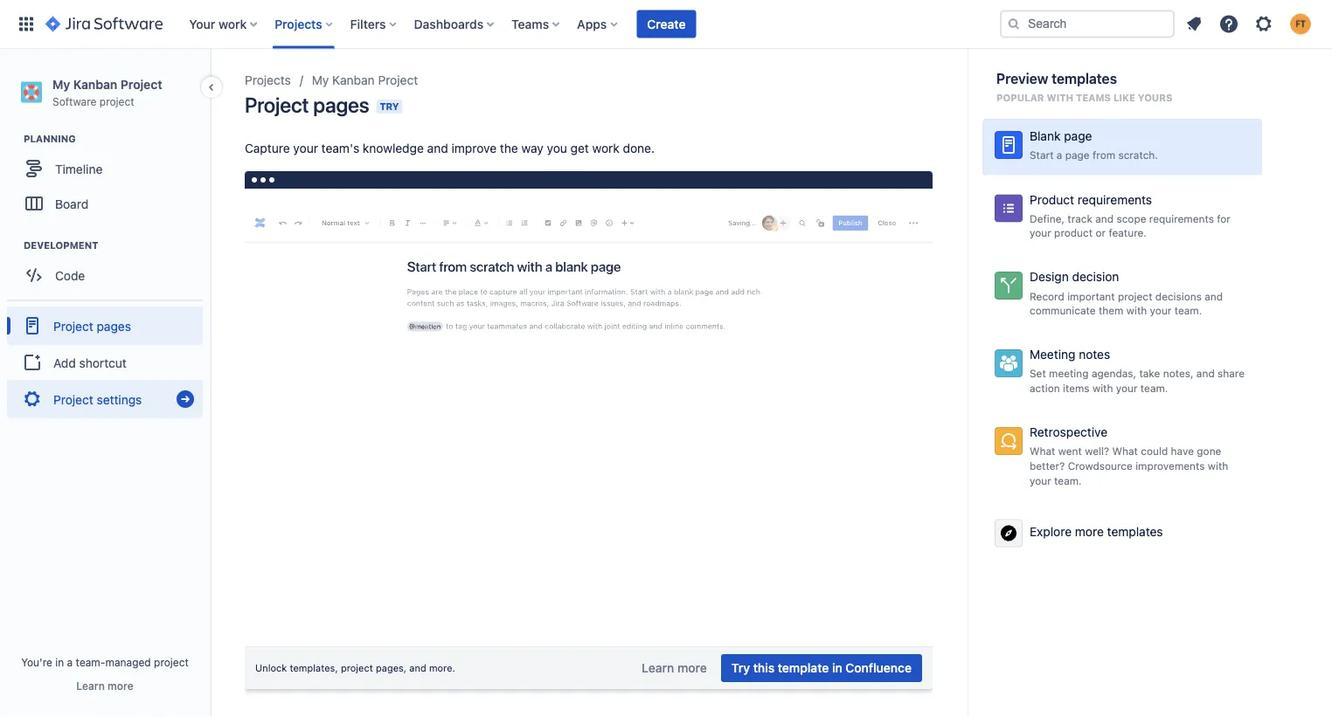 Task type: describe. For each thing, give the bounding box(es) containing it.
0 vertical spatial learn more
[[642, 662, 707, 676]]

timeline link
[[9, 151, 201, 186]]

development image
[[3, 235, 24, 256]]

primary element
[[10, 0, 1000, 49]]

1 horizontal spatial work
[[593, 141, 620, 156]]

retrospective image
[[999, 431, 1020, 452]]

notes,
[[1164, 368, 1194, 380]]

project right managed on the left bottom
[[154, 657, 189, 669]]

better?
[[1030, 460, 1065, 472]]

the
[[500, 141, 518, 156]]

product requirements image
[[999, 198, 1020, 219]]

team-
[[76, 657, 105, 669]]

a inside blank page start a page from scratch.
[[1057, 149, 1063, 161]]

or
[[1096, 227, 1106, 239]]

add
[[53, 356, 76, 370]]

your inside design decision record important project decisions and communicate them with your team.
[[1151, 305, 1172, 317]]

settings
[[97, 392, 142, 407]]

help image
[[1219, 14, 1240, 35]]

scratch.
[[1119, 149, 1159, 161]]

your work button
[[184, 10, 264, 38]]

shortcut
[[79, 356, 127, 370]]

group containing project pages
[[7, 300, 203, 424]]

you're in a team-managed project
[[21, 657, 189, 669]]

and for more.
[[410, 663, 427, 674]]

meeting notes set meeting agendas, take notes, and share action items with your team.
[[1030, 348, 1245, 395]]

knowledge
[[363, 141, 424, 156]]

track
[[1068, 212, 1093, 225]]

design decision record important project decisions and communicate them with your team.
[[1030, 270, 1224, 317]]

feature.
[[1109, 227, 1147, 239]]

project inside my kanban project software project
[[100, 95, 134, 107]]

development group
[[9, 239, 209, 298]]

1 vertical spatial learn more
[[76, 680, 134, 693]]

take
[[1140, 368, 1161, 380]]

for
[[1218, 212, 1231, 225]]

popular
[[997, 92, 1045, 104]]

board
[[55, 197, 88, 211]]

apps button
[[572, 10, 625, 38]]

project settings link
[[7, 381, 203, 419]]

meeting
[[1030, 348, 1076, 362]]

capture your team's knowledge and improve the way you get work done.
[[245, 141, 655, 156]]

banner containing your work
[[0, 0, 1333, 49]]

0 horizontal spatial learn more button
[[76, 680, 134, 693]]

with inside retrospective what went well? what could have gone better? crowdsource improvements with your team.
[[1208, 460, 1229, 472]]

kanban for my kanban project software project
[[73, 77, 117, 91]]

done.
[[623, 141, 655, 156]]

[object object] confluence template image
[[245, 189, 933, 576]]

product
[[1055, 227, 1093, 239]]

teams
[[1077, 92, 1111, 104]]

board link
[[9, 186, 201, 221]]

projects for projects dropdown button
[[275, 17, 322, 31]]

pages,
[[376, 663, 407, 674]]

add shortcut button
[[7, 346, 203, 381]]

project inside my kanban project software project
[[120, 77, 162, 91]]

preview templates popular with teams like yours
[[997, 70, 1173, 104]]

explore more templates button
[[983, 508, 1263, 560]]

my for my kanban project
[[312, 73, 329, 87]]

2 vertical spatial more
[[108, 680, 134, 693]]

unlock templates, project pages, and more.
[[255, 663, 456, 674]]

could
[[1141, 446, 1169, 458]]

more image
[[999, 523, 1020, 544]]

search image
[[1007, 17, 1021, 31]]

team. inside design decision record important project decisions and communicate them with your team.
[[1175, 305, 1203, 317]]

managed
[[105, 657, 151, 669]]

teams button
[[506, 10, 567, 38]]

team. for meeting notes
[[1141, 382, 1169, 395]]

have
[[1172, 446, 1195, 458]]

project inside design decision record important project decisions and communicate them with your team.
[[1118, 290, 1153, 302]]

your inside retrospective what went well? what could have gone better? crowdsource improvements with your team.
[[1030, 475, 1052, 487]]

planning group
[[9, 132, 209, 227]]

try
[[380, 101, 399, 112]]

1 horizontal spatial project pages
[[245, 93, 369, 117]]

work inside your work dropdown button
[[219, 17, 247, 31]]

record
[[1030, 290, 1065, 302]]

gone
[[1198, 446, 1222, 458]]

pages inside "link"
[[97, 319, 131, 333]]

project left pages,
[[341, 663, 373, 674]]

explore
[[1030, 525, 1072, 539]]

filters
[[350, 17, 386, 31]]

1 vertical spatial requirements
[[1150, 212, 1215, 225]]

with inside 'meeting notes set meeting agendas, take notes, and share action items with your team.'
[[1093, 382, 1114, 395]]

set
[[1030, 368, 1047, 380]]

0 vertical spatial requirements
[[1078, 192, 1153, 207]]

projects link
[[245, 70, 291, 91]]

your work
[[189, 17, 247, 31]]

decision image
[[999, 276, 1020, 297]]

your left team's
[[293, 141, 318, 156]]

product
[[1030, 192, 1075, 207]]

meeting notes image
[[999, 353, 1020, 374]]

templates inside button
[[1108, 525, 1164, 539]]

well?
[[1085, 446, 1110, 458]]

scope
[[1117, 212, 1147, 225]]

you
[[547, 141, 567, 156]]

yours
[[1138, 92, 1173, 104]]

with inside design decision record important project decisions and communicate them with your team.
[[1127, 305, 1148, 317]]

meeting
[[1049, 368, 1089, 380]]

template
[[778, 662, 829, 676]]

dashboards button
[[409, 10, 501, 38]]

code
[[55, 268, 85, 283]]

more.
[[429, 663, 456, 674]]

your profile and settings image
[[1291, 14, 1312, 35]]

project pages inside the project pages "link"
[[53, 319, 131, 333]]

my for my kanban project software project
[[52, 77, 70, 91]]

important
[[1068, 290, 1116, 302]]

1 vertical spatial page
[[1066, 149, 1090, 161]]

your
[[189, 17, 215, 31]]

blank page start a page from scratch.
[[1030, 129, 1159, 161]]

and for scope
[[1096, 212, 1114, 225]]

settings image
[[1254, 14, 1275, 35]]

learn for learn more button to the right
[[642, 662, 675, 676]]

agendas,
[[1092, 368, 1137, 380]]

software
[[52, 95, 97, 107]]

appswitcher icon image
[[16, 14, 37, 35]]



Task type: vqa. For each thing, say whether or not it's contained in the screenshot.
the leftmost What
yes



Task type: locate. For each thing, give the bounding box(es) containing it.
kanban up software
[[73, 77, 117, 91]]

projects down projects dropdown button
[[245, 73, 291, 87]]

projects up projects link
[[275, 17, 322, 31]]

my
[[312, 73, 329, 87], [52, 77, 70, 91]]

preview
[[997, 70, 1049, 87]]

my inside my kanban project software project
[[52, 77, 70, 91]]

1 horizontal spatial my
[[312, 73, 329, 87]]

pages down my kanban project link
[[313, 93, 369, 117]]

more down managed on the left bottom
[[108, 680, 134, 693]]

more
[[1076, 525, 1104, 539], [678, 662, 707, 676], [108, 680, 134, 693]]

more inside button
[[1076, 525, 1104, 539]]

try this template in confluence
[[732, 662, 912, 676]]

2 what from the left
[[1113, 446, 1139, 458]]

with down gone
[[1208, 460, 1229, 472]]

what right well?
[[1113, 446, 1139, 458]]

kanban for my kanban project
[[332, 73, 375, 87]]

project pages link
[[7, 307, 203, 346]]

0 horizontal spatial work
[[219, 17, 247, 31]]

and up or
[[1096, 212, 1114, 225]]

1 horizontal spatial team.
[[1141, 382, 1169, 395]]

0 horizontal spatial pages
[[97, 319, 131, 333]]

confluence
[[846, 662, 912, 676]]

team. inside 'meeting notes set meeting agendas, take notes, and share action items with your team.'
[[1141, 382, 1169, 395]]

define,
[[1030, 212, 1065, 225]]

your inside product requirements define, track and scope requirements for your product or feature.
[[1030, 227, 1052, 239]]

pages up add shortcut button
[[97, 319, 131, 333]]

and inside product requirements define, track and scope requirements for your product or feature.
[[1096, 212, 1114, 225]]

filters button
[[345, 10, 404, 38]]

kanban inside my kanban project link
[[332, 73, 375, 87]]

banner
[[0, 0, 1333, 49]]

communicate
[[1030, 305, 1096, 317]]

templates
[[1052, 70, 1118, 87], [1108, 525, 1164, 539]]

templates inside preview templates popular with teams like yours
[[1052, 70, 1118, 87]]

went
[[1059, 446, 1083, 458]]

more left the try
[[678, 662, 707, 676]]

team. for retrospective
[[1055, 475, 1082, 487]]

learn down team-
[[76, 680, 105, 693]]

learn more button left the try
[[632, 655, 718, 683]]

my kanban project link
[[312, 70, 418, 91]]

0 vertical spatial learn
[[642, 662, 675, 676]]

try
[[732, 662, 750, 676]]

team's
[[322, 141, 360, 156]]

work right get
[[593, 141, 620, 156]]

1 vertical spatial templates
[[1108, 525, 1164, 539]]

1 horizontal spatial in
[[833, 662, 843, 676]]

1 vertical spatial project pages
[[53, 319, 131, 333]]

with left teams
[[1047, 92, 1074, 104]]

2 vertical spatial team.
[[1055, 475, 1082, 487]]

1 vertical spatial a
[[67, 657, 73, 669]]

0 horizontal spatial kanban
[[73, 77, 117, 91]]

get
[[571, 141, 589, 156]]

learn left the try
[[642, 662, 675, 676]]

this
[[754, 662, 775, 676]]

notifications image
[[1184, 14, 1205, 35]]

my kanban project software project
[[52, 77, 162, 107]]

0 vertical spatial a
[[1057, 149, 1063, 161]]

2 horizontal spatial team.
[[1175, 305, 1203, 317]]

from
[[1093, 149, 1116, 161]]

share
[[1218, 368, 1245, 380]]

teams
[[512, 17, 549, 31]]

and right the "decisions"
[[1205, 290, 1224, 302]]

decisions
[[1156, 290, 1202, 302]]

in inside button
[[833, 662, 843, 676]]

0 horizontal spatial a
[[67, 657, 73, 669]]

try this template in confluence button
[[721, 655, 923, 683]]

0 vertical spatial work
[[219, 17, 247, 31]]

projects button
[[270, 10, 340, 38]]

planning image
[[3, 129, 24, 150]]

in right you're
[[55, 657, 64, 669]]

templates up teams
[[1052, 70, 1118, 87]]

0 horizontal spatial learn more
[[76, 680, 134, 693]]

my kanban project
[[312, 73, 418, 87]]

1 horizontal spatial what
[[1113, 446, 1139, 458]]

your
[[293, 141, 318, 156], [1030, 227, 1052, 239], [1151, 305, 1172, 317], [1117, 382, 1138, 395], [1030, 475, 1052, 487]]

0 horizontal spatial in
[[55, 657, 64, 669]]

0 vertical spatial more
[[1076, 525, 1104, 539]]

projects
[[275, 17, 322, 31], [245, 73, 291, 87]]

your inside 'meeting notes set meeting agendas, take notes, and share action items with your team.'
[[1117, 382, 1138, 395]]

with down agendas,
[[1093, 382, 1114, 395]]

project
[[378, 73, 418, 87], [120, 77, 162, 91], [245, 93, 309, 117], [53, 319, 93, 333], [53, 392, 93, 407]]

1 vertical spatial work
[[593, 141, 620, 156]]

1 horizontal spatial learn
[[642, 662, 675, 676]]

improvements
[[1136, 460, 1205, 472]]

1 horizontal spatial learn more button
[[632, 655, 718, 683]]

1 horizontal spatial more
[[678, 662, 707, 676]]

0 vertical spatial templates
[[1052, 70, 1118, 87]]

1 vertical spatial team.
[[1141, 382, 1169, 395]]

project up them
[[1118, 290, 1153, 302]]

kanban down filters at the top of page
[[332, 73, 375, 87]]

and left share
[[1197, 368, 1215, 380]]

0 vertical spatial project pages
[[245, 93, 369, 117]]

in
[[55, 657, 64, 669], [833, 662, 843, 676]]

requirements up scope
[[1078, 192, 1153, 207]]

project pages up "add shortcut"
[[53, 319, 131, 333]]

retrospective
[[1030, 425, 1108, 440]]

0 vertical spatial team.
[[1175, 305, 1203, 317]]

work right the your
[[219, 17, 247, 31]]

0 vertical spatial pages
[[313, 93, 369, 117]]

in right template
[[833, 662, 843, 676]]

and for improve
[[427, 141, 448, 156]]

design
[[1030, 270, 1069, 284]]

1 vertical spatial more
[[678, 662, 707, 676]]

my up software
[[52, 77, 70, 91]]

0 horizontal spatial my
[[52, 77, 70, 91]]

add shortcut
[[53, 356, 127, 370]]

improve
[[452, 141, 497, 156]]

team. down the better?
[[1055, 475, 1082, 487]]

development
[[24, 240, 98, 252]]

projects for projects link
[[245, 73, 291, 87]]

crowdsource
[[1068, 460, 1133, 472]]

learn more button
[[632, 655, 718, 683], [76, 680, 134, 693]]

requirements left for
[[1150, 212, 1215, 225]]

page right blank
[[1065, 129, 1093, 143]]

like
[[1114, 92, 1136, 104]]

page
[[1065, 129, 1093, 143], [1066, 149, 1090, 161]]

edit image
[[175, 315, 196, 336]]

0 vertical spatial projects
[[275, 17, 322, 31]]

your down the better?
[[1030, 475, 1052, 487]]

code link
[[9, 258, 201, 293]]

project pages down projects link
[[245, 93, 369, 117]]

1 vertical spatial learn
[[76, 680, 105, 693]]

project pages
[[245, 93, 369, 117], [53, 319, 131, 333]]

team. down take
[[1141, 382, 1169, 395]]

start
[[1030, 149, 1054, 161]]

a right start
[[1057, 149, 1063, 161]]

more right explore
[[1076, 525, 1104, 539]]

planning
[[24, 134, 76, 145]]

a left team-
[[67, 657, 73, 669]]

0 vertical spatial page
[[1065, 129, 1093, 143]]

1 horizontal spatial pages
[[313, 93, 369, 117]]

learn for learn more button to the left
[[76, 680, 105, 693]]

team. down the "decisions"
[[1175, 305, 1203, 317]]

your down the "decisions"
[[1151, 305, 1172, 317]]

timeline
[[55, 162, 103, 176]]

0 horizontal spatial project pages
[[53, 319, 131, 333]]

0 horizontal spatial learn
[[76, 680, 105, 693]]

project right software
[[100, 95, 134, 107]]

1 vertical spatial pages
[[97, 319, 131, 333]]

retrospective what went well? what could have gone better? crowdsource improvements with your team.
[[1030, 425, 1229, 487]]

1 horizontal spatial learn more
[[642, 662, 707, 676]]

them
[[1099, 305, 1124, 317]]

decision
[[1073, 270, 1120, 284]]

0 horizontal spatial what
[[1030, 446, 1056, 458]]

kanban
[[332, 73, 375, 87], [73, 77, 117, 91]]

0 horizontal spatial team.
[[1055, 475, 1082, 487]]

kanban inside my kanban project software project
[[73, 77, 117, 91]]

projects inside dropdown button
[[275, 17, 322, 31]]

page left from
[[1066, 149, 1090, 161]]

project inside "link"
[[53, 319, 93, 333]]

jira software image
[[45, 14, 163, 35], [45, 14, 163, 35]]

learn
[[642, 662, 675, 676], [76, 680, 105, 693]]

action
[[1030, 382, 1060, 395]]

explore more templates
[[1030, 525, 1164, 539]]

1 horizontal spatial kanban
[[332, 73, 375, 87]]

learn more button down you're in a team-managed project
[[76, 680, 134, 693]]

what up the better?
[[1030, 446, 1056, 458]]

learn more left the try
[[642, 662, 707, 676]]

way
[[522, 141, 544, 156]]

notes
[[1079, 348, 1111, 362]]

capture
[[245, 141, 290, 156]]

Search field
[[1000, 10, 1175, 38]]

and left improve
[[427, 141, 448, 156]]

blank
[[1030, 129, 1061, 143]]

your down agendas,
[[1117, 382, 1138, 395]]

blank image
[[999, 135, 1020, 156]]

you're
[[21, 657, 52, 669]]

and left more.
[[410, 663, 427, 674]]

team.
[[1175, 305, 1203, 317], [1141, 382, 1169, 395], [1055, 475, 1082, 487]]

0 horizontal spatial more
[[108, 680, 134, 693]]

with right them
[[1127, 305, 1148, 317]]

create button
[[637, 10, 697, 38]]

dashboards
[[414, 17, 484, 31]]

project
[[100, 95, 134, 107], [1118, 290, 1153, 302], [154, 657, 189, 669], [341, 663, 373, 674]]

your down define,
[[1030, 227, 1052, 239]]

create
[[647, 17, 686, 31]]

2 horizontal spatial more
[[1076, 525, 1104, 539]]

team. inside retrospective what went well? what could have gone better? crowdsource improvements with your team.
[[1055, 475, 1082, 487]]

1 horizontal spatial a
[[1057, 149, 1063, 161]]

and inside 'meeting notes set meeting agendas, take notes, and share action items with your team.'
[[1197, 368, 1215, 380]]

with
[[1047, 92, 1074, 104], [1127, 305, 1148, 317], [1093, 382, 1114, 395], [1208, 460, 1229, 472]]

with inside preview templates popular with teams like yours
[[1047, 92, 1074, 104]]

and inside design decision record important project decisions and communicate them with your team.
[[1205, 290, 1224, 302]]

and
[[427, 141, 448, 156], [1096, 212, 1114, 225], [1205, 290, 1224, 302], [1197, 368, 1215, 380], [410, 663, 427, 674]]

learn more down you're in a team-managed project
[[76, 680, 134, 693]]

group
[[7, 300, 203, 424]]

my right projects link
[[312, 73, 329, 87]]

work
[[219, 17, 247, 31], [593, 141, 620, 156]]

1 what from the left
[[1030, 446, 1056, 458]]

1 vertical spatial projects
[[245, 73, 291, 87]]

templates down 'crowdsource'
[[1108, 525, 1164, 539]]



